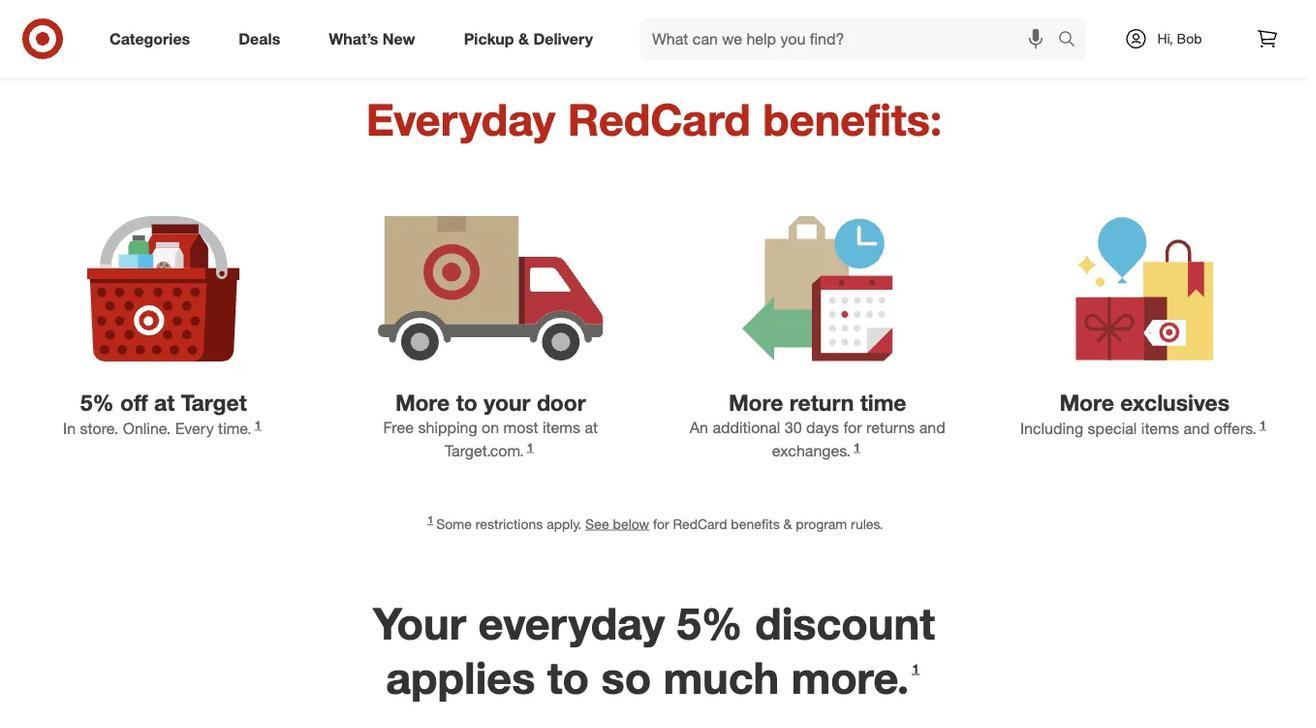 Task type: describe. For each thing, give the bounding box(es) containing it.
more return time
[[729, 389, 907, 416]]

much
[[664, 651, 780, 704]]

hi,
[[1158, 30, 1174, 47]]

bob
[[1177, 30, 1203, 47]]

1 right exchanges.
[[854, 440, 860, 455]]

0 vertical spatial &
[[519, 29, 529, 48]]

1 link for 5% off at target
[[252, 418, 264, 439]]

your
[[484, 389, 531, 416]]

redcard inside 1 some restrictions apply. see below for redcard benefits & program rules.
[[673, 516, 727, 533]]

shipping
[[418, 418, 478, 437]]

exclusives
[[1121, 389, 1230, 416]]

deals
[[239, 29, 280, 48]]

an
[[690, 418, 709, 437]]

gift icon image
[[1076, 217, 1214, 362]]

so
[[602, 651, 652, 704]]

to inside your everyday 5% discount applies to so much more. 1
[[548, 651, 589, 704]]

more to your door
[[395, 389, 586, 416]]

1 some restrictions apply. see below for redcard benefits & program rules.
[[428, 514, 884, 533]]

what's new link
[[312, 17, 440, 60]]

more inside more exclusives including special items and offers. 1
[[1060, 389, 1115, 416]]

target
[[181, 389, 247, 416]]

more for more to your door
[[395, 389, 450, 416]]

truck icon image
[[378, 217, 603, 362]]

rules.
[[851, 516, 884, 533]]

pickup & delivery link
[[448, 17, 618, 60]]

items for shipping
[[543, 418, 581, 437]]

categories
[[110, 29, 190, 48]]

store.
[[80, 420, 119, 439]]

5% off at target in store. online. every time. 1
[[63, 389, 261, 439]]

below
[[613, 516, 650, 533]]

offers.
[[1215, 420, 1257, 439]]

at inside free shipping on most items at target.com.
[[585, 418, 598, 437]]

more for more return time
[[729, 389, 784, 416]]

exchanges.
[[772, 442, 851, 461]]

1 inside 1 some restrictions apply. see below for redcard benefits & program rules.
[[428, 514, 433, 527]]

time
[[861, 389, 907, 416]]

free shipping on most items at target.com.
[[383, 418, 598, 461]]

off
[[120, 389, 148, 416]]

target.com.
[[445, 442, 524, 461]]

5% inside 5% off at target in store. online. every time. 1
[[80, 389, 114, 416]]

in
[[63, 420, 76, 439]]

on
[[482, 418, 499, 437]]

5% inside your everyday 5% discount applies to so much more. 1
[[677, 597, 743, 650]]

what's new
[[329, 29, 416, 48]]

and inside more exclusives including special items and offers. 1
[[1184, 420, 1210, 439]]

restrictions
[[476, 516, 543, 533]]

1 inside more exclusives including special items and offers. 1
[[1260, 418, 1267, 432]]

some
[[436, 516, 472, 533]]

door
[[537, 389, 586, 416]]

more.
[[792, 651, 910, 704]]

categories link
[[93, 17, 214, 60]]

what's
[[329, 29, 378, 48]]

see
[[586, 516, 609, 533]]

most
[[504, 418, 538, 437]]

basket icon image
[[87, 217, 240, 362]]

1 inside your everyday 5% discount applies to so much more. 1
[[913, 661, 920, 677]]

new
[[383, 29, 416, 48]]



Task type: vqa. For each thing, say whether or not it's contained in the screenshot.
the left OVER
no



Task type: locate. For each thing, give the bounding box(es) containing it.
apply.
[[547, 516, 582, 533]]

1 horizontal spatial items
[[1142, 420, 1180, 439]]

more up 'free'
[[395, 389, 450, 416]]

at right off
[[154, 389, 175, 416]]

for
[[844, 418, 862, 437], [653, 516, 670, 533]]

benefits:
[[763, 93, 943, 146]]

1 horizontal spatial to
[[548, 651, 589, 704]]

1 horizontal spatial for
[[844, 418, 862, 437]]

items down exclusives
[[1142, 420, 1180, 439]]

1 vertical spatial 5%
[[677, 597, 743, 650]]

including
[[1021, 420, 1084, 439]]

special
[[1088, 420, 1138, 439]]

at
[[154, 389, 175, 416], [585, 418, 598, 437]]

for right below
[[653, 516, 670, 533]]

and right returns
[[920, 418, 946, 437]]

applies
[[386, 651, 535, 704]]

1 inside 5% off at target in store. online. every time. 1
[[255, 418, 261, 432]]

pickup
[[464, 29, 514, 48]]

0 horizontal spatial for
[[653, 516, 670, 533]]

and inside an additional 30 days for returns and exchanges.
[[920, 418, 946, 437]]

for inside 1 some restrictions apply. see below for redcard benefits & program rules.
[[653, 516, 670, 533]]

30
[[785, 418, 802, 437]]

0 horizontal spatial items
[[543, 418, 581, 437]]

2 more from the left
[[729, 389, 784, 416]]

3 more from the left
[[1060, 389, 1115, 416]]

search
[[1050, 31, 1096, 50]]

pickup & delivery
[[464, 29, 593, 48]]

& inside 1 some restrictions apply. see below for redcard benefits & program rules.
[[784, 516, 792, 533]]

1 vertical spatial &
[[784, 516, 792, 533]]

1 link for more exclusives
[[1257, 418, 1270, 439]]

1 horizontal spatial more
[[729, 389, 784, 416]]

delivery
[[534, 29, 593, 48]]

your everyday 5% discount applies to so much more. 1
[[373, 597, 936, 704]]

0 vertical spatial redcard
[[568, 93, 751, 146]]

0 horizontal spatial 5%
[[80, 389, 114, 416]]

and
[[920, 418, 946, 437], [1184, 420, 1210, 439]]

1 right 'time.'
[[255, 418, 261, 432]]

& right pickup
[[519, 29, 529, 48]]

What can we help you find? suggestions appear below search field
[[641, 17, 1063, 60]]

& right benefits
[[784, 516, 792, 533]]

discount
[[755, 597, 936, 650]]

1 right "offers."
[[1260, 418, 1267, 432]]

1 right the more.
[[913, 661, 920, 677]]

1 more from the left
[[395, 389, 450, 416]]

free
[[383, 418, 414, 437]]

your
[[373, 597, 467, 650]]

5% up store.
[[80, 389, 114, 416]]

0 vertical spatial to
[[456, 389, 478, 416]]

return
[[790, 389, 854, 416]]

every
[[175, 420, 214, 439]]

items
[[543, 418, 581, 437], [1142, 420, 1180, 439]]

at inside 5% off at target in store. online. every time. 1
[[154, 389, 175, 416]]

program
[[796, 516, 847, 533]]

more return time icon image
[[743, 217, 893, 362]]

an additional 30 days for returns and exchanges.
[[690, 418, 946, 461]]

items for exclusives
[[1142, 420, 1180, 439]]

1 vertical spatial for
[[653, 516, 670, 533]]

search button
[[1050, 17, 1096, 64]]

5%
[[80, 389, 114, 416], [677, 597, 743, 650]]

0 vertical spatial 5%
[[80, 389, 114, 416]]

0 horizontal spatial &
[[519, 29, 529, 48]]

days
[[807, 418, 839, 437]]

1 link for more to your door
[[524, 440, 536, 461]]

0 vertical spatial at
[[154, 389, 175, 416]]

1 left some
[[428, 514, 433, 527]]

for inside an additional 30 days for returns and exchanges.
[[844, 418, 862, 437]]

0 horizontal spatial to
[[456, 389, 478, 416]]

more up the additional
[[729, 389, 784, 416]]

2 horizontal spatial more
[[1060, 389, 1115, 416]]

to up shipping
[[456, 389, 478, 416]]

0 horizontal spatial at
[[154, 389, 175, 416]]

1 vertical spatial at
[[585, 418, 598, 437]]

returns
[[867, 418, 915, 437]]

hi, bob
[[1158, 30, 1203, 47]]

online.
[[123, 420, 171, 439]]

0 horizontal spatial more
[[395, 389, 450, 416]]

at down door
[[585, 418, 598, 437]]

1 horizontal spatial &
[[784, 516, 792, 533]]

items inside more exclusives including special items and offers. 1
[[1142, 420, 1180, 439]]

redcard
[[568, 93, 751, 146], [673, 516, 727, 533]]

1 link
[[252, 418, 264, 439], [1257, 418, 1270, 439], [524, 440, 536, 461], [851, 440, 863, 461], [910, 661, 923, 684]]

1
[[255, 418, 261, 432], [1260, 418, 1267, 432], [527, 440, 534, 455], [854, 440, 860, 455], [428, 514, 433, 527], [913, 661, 920, 677]]

1 link for more return time
[[851, 440, 863, 461]]

and down exclusives
[[1184, 420, 1210, 439]]

items inside free shipping on most items at target.com.
[[543, 418, 581, 437]]

for right days
[[844, 418, 862, 437]]

1 horizontal spatial at
[[585, 418, 598, 437]]

additional
[[713, 418, 781, 437]]

benefits
[[731, 516, 780, 533]]

5% up much
[[677, 597, 743, 650]]

items down door
[[543, 418, 581, 437]]

deals link
[[222, 17, 305, 60]]

everyday
[[479, 597, 665, 650]]

to down everyday
[[548, 651, 589, 704]]

1 down most
[[527, 440, 534, 455]]

everyday redcard benefits:
[[366, 93, 943, 146]]

more up "special"
[[1060, 389, 1115, 416]]

1 vertical spatial redcard
[[673, 516, 727, 533]]

to
[[456, 389, 478, 416], [548, 651, 589, 704]]

time.
[[218, 420, 252, 439]]

more exclusives including special items and offers. 1
[[1021, 389, 1267, 439]]

1 horizontal spatial and
[[1184, 420, 1210, 439]]

0 horizontal spatial and
[[920, 418, 946, 437]]

1 horizontal spatial 5%
[[677, 597, 743, 650]]

&
[[519, 29, 529, 48], [784, 516, 792, 533]]

1 vertical spatial to
[[548, 651, 589, 704]]

more
[[395, 389, 450, 416], [729, 389, 784, 416], [1060, 389, 1115, 416]]

everyday
[[366, 93, 556, 146]]

0 vertical spatial for
[[844, 418, 862, 437]]



